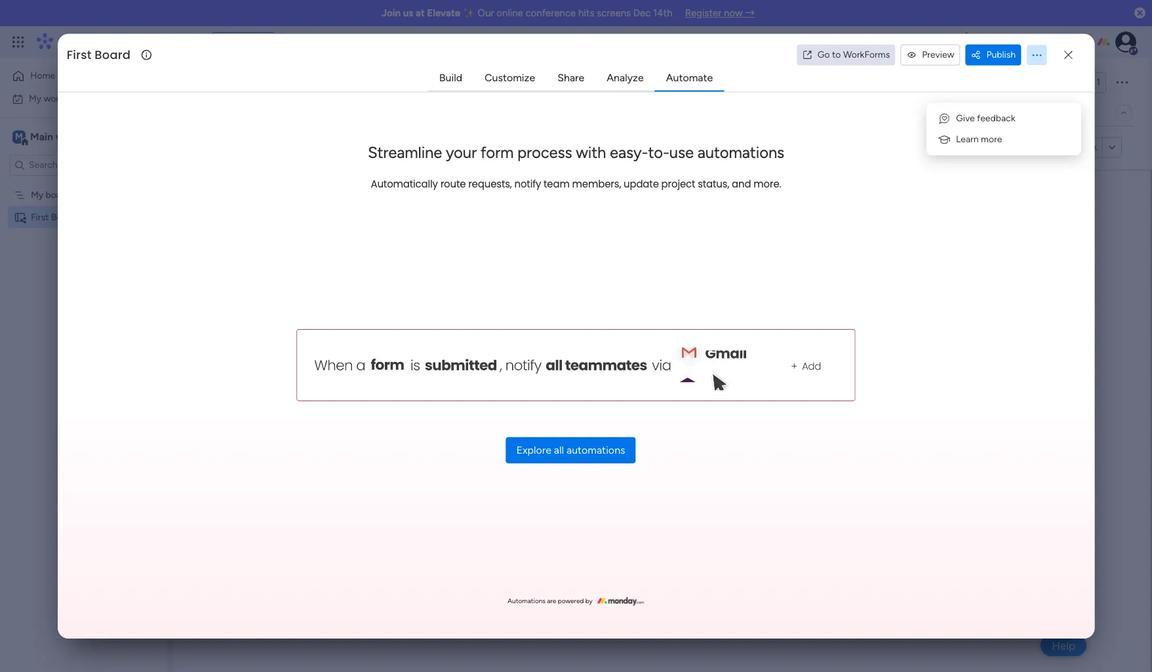 Task type: describe. For each thing, give the bounding box(es) containing it.
automatically route requests, notify team members, update project status, and more.
[[371, 177, 782, 190]]

/
[[1091, 77, 1095, 88]]

build form
[[638, 329, 687, 342]]

workspace
[[56, 130, 108, 143]]

0 vertical spatial automate
[[666, 71, 713, 83]]

give feedback image
[[938, 112, 951, 125]]

and
[[732, 177, 751, 190]]

list box containing my board
[[0, 181, 167, 405]]

our
[[478, 7, 494, 19]]

first board for first board field for invite / 1 button
[[218, 68, 326, 97]]

share link
[[547, 66, 595, 89]]

build form button
[[628, 323, 697, 349]]

board inside list box
[[51, 212, 75, 223]]

invite members image
[[980, 35, 993, 49]]

more actions image
[[1031, 48, 1043, 61]]

requests,
[[468, 177, 512, 190]]

apps image
[[1009, 35, 1022, 49]]

link
[[1084, 142, 1097, 153]]

us
[[403, 7, 413, 19]]

my work button
[[8, 88, 141, 109]]

monday work management
[[58, 34, 204, 49]]

publish button
[[966, 44, 1021, 65]]

publish
[[987, 49, 1016, 60]]

update
[[624, 177, 659, 190]]

feedback
[[977, 113, 1016, 124]]

form for copy
[[1062, 142, 1081, 153]]

project
[[662, 177, 696, 190]]

workforms
[[844, 49, 890, 60]]

my work
[[29, 93, 64, 104]]

more
[[981, 134, 1003, 145]]

conference
[[526, 7, 576, 19]]

1
[[1097, 77, 1101, 88]]

home button
[[8, 66, 141, 87]]

0 horizontal spatial form
[[481, 143, 514, 162]]

14th
[[653, 7, 673, 19]]

shareable board image
[[14, 211, 26, 223]]

work for monday
[[106, 34, 130, 49]]

invite / 1 button
[[1042, 72, 1107, 93]]

work for my
[[44, 93, 64, 104]]

explore
[[517, 444, 552, 456]]

build link
[[429, 66, 473, 89]]

give feedback menu item
[[932, 108, 1076, 129]]

integrate
[[912, 107, 949, 118]]

see plans button
[[212, 32, 275, 52]]

first for first board field for invite / 1 button
[[218, 68, 260, 97]]

to-
[[648, 143, 670, 162]]

to
[[832, 49, 841, 60]]

elevate
[[427, 7, 461, 19]]

collapse board header image
[[1119, 108, 1130, 118]]

register
[[685, 7, 722, 19]]

workforms logo image
[[324, 137, 398, 158]]

board for first board field related to preview button
[[95, 46, 131, 62]]

main workspace
[[30, 130, 108, 143]]

my board
[[31, 189, 70, 200]]

learn more image
[[938, 133, 951, 146]]

1 image
[[961, 27, 973, 42]]

board
[[46, 189, 70, 200]]

status,
[[698, 177, 730, 190]]

main
[[30, 130, 53, 143]]

register now →
[[685, 7, 755, 19]]

m
[[15, 131, 23, 142]]

→
[[745, 7, 755, 19]]

screens
[[597, 7, 631, 19]]

give feedback
[[956, 113, 1016, 124]]

hits
[[579, 7, 595, 19]]

by
[[586, 597, 593, 605]]

copy form link button
[[1013, 137, 1103, 158]]

automations inside button
[[567, 444, 625, 456]]

notifications image
[[922, 35, 935, 49]]

select product image
[[12, 35, 25, 49]]

build for build
[[439, 71, 462, 83]]

streamline your form process with easy-to-use automations
[[368, 143, 785, 162]]

see plans
[[229, 36, 269, 47]]

customize link
[[474, 66, 546, 89]]

my for my board
[[31, 189, 43, 200]]

workspace selection element
[[12, 129, 110, 146]]

analyze link
[[596, 66, 654, 89]]

online
[[497, 7, 523, 19]]

first board inside list box
[[31, 212, 75, 223]]

automations are powered by image
[[598, 597, 645, 607]]

inbox image
[[951, 35, 964, 49]]

preview button
[[901, 44, 961, 65]]

go to workforms
[[818, 49, 890, 60]]



Task type: vqa. For each thing, say whether or not it's contained in the screenshot.
Enable Desktop Notifications On This Computer
no



Task type: locate. For each thing, give the bounding box(es) containing it.
2 horizontal spatial first
[[218, 68, 260, 97]]

first board field down plans
[[215, 68, 329, 97]]

1 vertical spatial build
[[638, 329, 662, 342]]

learn more
[[956, 134, 1003, 145]]

automations
[[698, 143, 785, 162], [567, 444, 625, 456]]

notify
[[515, 177, 541, 190]]

build
[[439, 71, 462, 83], [638, 329, 662, 342]]

board
[[95, 46, 131, 62], [265, 68, 326, 97], [51, 212, 75, 223]]

first for first board field related to preview button
[[67, 46, 92, 62]]

dec
[[633, 7, 651, 19]]

members,
[[572, 177, 621, 190]]

option
[[0, 183, 167, 186]]

help image
[[1070, 35, 1083, 49]]

first
[[67, 46, 92, 62], [218, 68, 260, 97], [31, 212, 49, 223]]

1 horizontal spatial first
[[67, 46, 92, 62]]

at
[[416, 7, 425, 19]]

build for build form
[[638, 329, 662, 342]]

all
[[554, 444, 564, 456]]

autopilot image
[[1032, 104, 1043, 121]]

workspace image
[[12, 130, 26, 144]]

process
[[518, 143, 572, 162]]

my down home at the top left of the page
[[29, 93, 41, 104]]

board down board
[[51, 212, 75, 223]]

work inside my work button
[[44, 93, 64, 104]]

learn
[[956, 134, 979, 145]]

first board field up home button
[[64, 46, 139, 63]]

0 horizontal spatial build
[[439, 71, 462, 83]]

first inside field
[[67, 46, 92, 62]]

0 vertical spatial work
[[106, 34, 130, 49]]

my inside button
[[29, 93, 41, 104]]

copy form link
[[1037, 142, 1097, 153]]

explore all automations
[[517, 444, 625, 456]]

first inside list box
[[31, 212, 49, 223]]

automations
[[508, 597, 546, 605]]

help
[[1052, 639, 1076, 652]]

0 vertical spatial first
[[67, 46, 92, 62]]

work
[[106, 34, 130, 49], [44, 93, 64, 104]]

explore all automations button
[[506, 437, 636, 463]]

invite / 1
[[1066, 77, 1101, 88]]

0 horizontal spatial work
[[44, 93, 64, 104]]

form inside button
[[1062, 142, 1081, 153]]

your
[[446, 143, 477, 162]]

first board inside field
[[67, 46, 131, 62]]

first down the 'see plans' button
[[218, 68, 260, 97]]

customize
[[485, 71, 535, 83]]

plans
[[247, 36, 269, 47]]

0 vertical spatial build
[[439, 71, 462, 83]]

2 vertical spatial first
[[31, 212, 49, 223]]

give
[[956, 113, 975, 124]]

preview
[[922, 49, 955, 60]]

first board field for invite / 1 button
[[215, 68, 329, 97]]

1 horizontal spatial build
[[638, 329, 662, 342]]

register now → link
[[685, 7, 755, 19]]

First Board field
[[64, 46, 139, 63], [215, 68, 329, 97]]

powered
[[558, 597, 584, 605]]

board inside first board field
[[95, 46, 131, 62]]

2 vertical spatial board
[[51, 212, 75, 223]]

1 horizontal spatial form
[[664, 329, 687, 342]]

automatically
[[371, 177, 438, 190]]

list box
[[0, 181, 167, 405]]

2 vertical spatial first board
[[31, 212, 75, 223]]

1 horizontal spatial work
[[106, 34, 130, 49]]

1 vertical spatial automate
[[1048, 107, 1090, 118]]

with
[[576, 143, 606, 162]]

more.
[[754, 177, 782, 190]]

easy-
[[610, 143, 648, 162]]

0 vertical spatial first board
[[67, 46, 131, 62]]

share
[[558, 71, 585, 83]]

automate link
[[656, 66, 724, 89]]

jacob simon image
[[1116, 31, 1137, 52]]

1 horizontal spatial automate
[[1048, 107, 1090, 118]]

join us at elevate ✨ our online conference hits screens dec 14th
[[382, 7, 673, 19]]

first board down plans
[[218, 68, 326, 97]]

0 horizontal spatial first board field
[[64, 46, 139, 63]]

automations are powered by
[[508, 597, 593, 605]]

0 horizontal spatial board
[[51, 212, 75, 223]]

first up home button
[[67, 46, 92, 62]]

first board down my board
[[31, 212, 75, 223]]

2 horizontal spatial form
[[1062, 142, 1081, 153]]

work down home at the top left of the page
[[44, 93, 64, 104]]

1 vertical spatial my
[[31, 189, 43, 200]]

first right shareable board icon
[[31, 212, 49, 223]]

automate right analyze
[[666, 71, 713, 83]]

streamline
[[368, 143, 442, 162]]

build inside tab list
[[439, 71, 462, 83]]

1 horizontal spatial automations
[[698, 143, 785, 162]]

1 vertical spatial first board field
[[215, 68, 329, 97]]

first board field for preview button
[[64, 46, 139, 63]]

learn more menu item
[[932, 129, 1076, 150]]

board up home button
[[95, 46, 131, 62]]

form inside button
[[664, 329, 687, 342]]

1 horizontal spatial board
[[95, 46, 131, 62]]

automate down invite / 1 button
[[1048, 107, 1090, 118]]

go
[[818, 49, 830, 60]]

0 vertical spatial first board field
[[64, 46, 139, 63]]

0 vertical spatial my
[[29, 93, 41, 104]]

analyze
[[607, 71, 644, 83]]

1 vertical spatial work
[[44, 93, 64, 104]]

join
[[382, 7, 401, 19]]

build inside button
[[638, 329, 662, 342]]

management
[[132, 34, 204, 49]]

1 vertical spatial first board
[[218, 68, 326, 97]]

0 vertical spatial automations
[[698, 143, 785, 162]]

invite
[[1066, 77, 1089, 88]]

tab list
[[428, 65, 724, 91]]

2 horizontal spatial board
[[265, 68, 326, 97]]

0 horizontal spatial first
[[31, 212, 49, 223]]

monday
[[58, 34, 103, 49]]

team
[[544, 177, 570, 190]]

automations right 'all'
[[567, 444, 625, 456]]

0 vertical spatial board
[[95, 46, 131, 62]]

search everything image
[[1041, 35, 1054, 49]]

✨
[[463, 7, 475, 19]]

my
[[29, 93, 41, 104], [31, 189, 43, 200]]

home
[[30, 70, 55, 81]]

work right monday
[[106, 34, 130, 49]]

form for build
[[664, 329, 687, 342]]

see
[[229, 36, 245, 47]]

are
[[547, 597, 556, 605]]

my left board
[[31, 189, 43, 200]]

help button
[[1041, 635, 1087, 657]]

board activity image
[[1015, 75, 1030, 91]]

1 horizontal spatial first board field
[[215, 68, 329, 97]]

automate
[[666, 71, 713, 83], [1048, 107, 1090, 118]]

0 horizontal spatial automations
[[567, 444, 625, 456]]

tab list containing build
[[428, 65, 724, 91]]

menu menu
[[932, 108, 1076, 150]]

1 vertical spatial first
[[218, 68, 260, 97]]

first board for first board field related to preview button
[[67, 46, 131, 62]]

copy
[[1037, 142, 1060, 153]]

first board
[[67, 46, 131, 62], [218, 68, 326, 97], [31, 212, 75, 223]]

1 vertical spatial board
[[265, 68, 326, 97]]

board down plans
[[265, 68, 326, 97]]

Search in workspace field
[[28, 157, 110, 173]]

go to workforms button
[[797, 44, 896, 65]]

first board up home button
[[67, 46, 131, 62]]

board for first board field for invite / 1 button
[[265, 68, 326, 97]]

now
[[724, 7, 743, 19]]

route
[[441, 177, 466, 190]]

automations up and
[[698, 143, 785, 162]]

0 horizontal spatial automate
[[666, 71, 713, 83]]

my for my work
[[29, 93, 41, 104]]

use
[[670, 143, 694, 162]]

1 vertical spatial automations
[[567, 444, 625, 456]]



